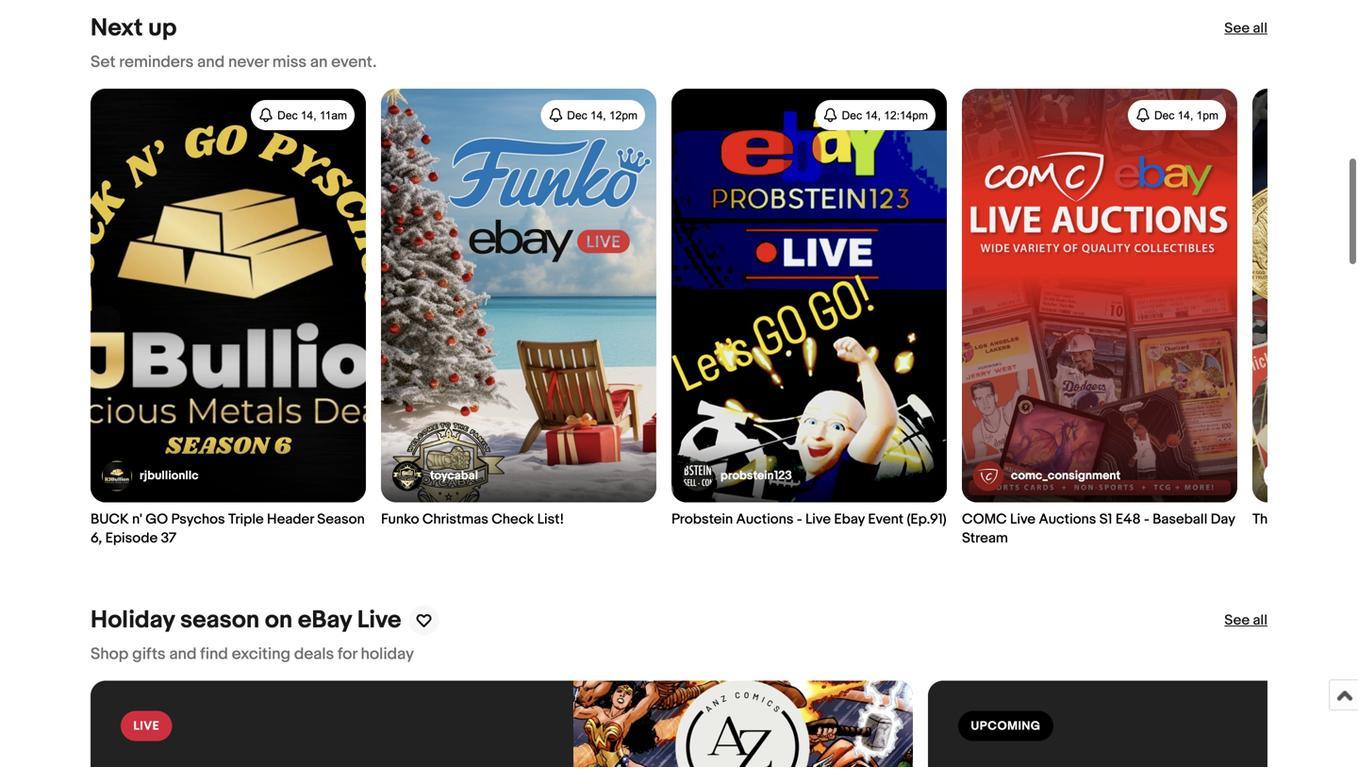 Task type: vqa. For each thing, say whether or not it's contained in the screenshot.
Dec 14, 11am on the left top of page
yes



Task type: locate. For each thing, give the bounding box(es) containing it.
buck n' go psychos triple header season 6, episode 37
[[91, 509, 365, 545]]

dec 14, 11am
[[278, 107, 347, 120]]

1 see from the top
[[1225, 18, 1250, 35]]

1 see all from the top
[[1225, 18, 1268, 35]]

up
[[148, 12, 177, 41]]

2 14, from the left
[[591, 107, 606, 120]]

thursday auction
[[1253, 509, 1359, 526]]

gifts
[[132, 643, 166, 662]]

see all for shop gifts and find exciting deals for holiday
[[1225, 610, 1268, 627]]

anz comics 100 auctions  hosted by saul image
[[574, 679, 913, 767]]

thursday
[[1253, 509, 1311, 526]]

1 vertical spatial and
[[169, 643, 197, 662]]

-
[[797, 509, 803, 526], [1145, 509, 1150, 526]]

season
[[317, 509, 365, 526]]

1 - from the left
[[797, 509, 803, 526]]

14, for e48
[[1178, 107, 1194, 120]]

2 all from the top
[[1254, 610, 1268, 627]]

1 horizontal spatial auctions
[[1039, 509, 1097, 526]]

ebay
[[835, 509, 865, 526]]

12:14pm
[[884, 107, 928, 120]]

0 vertical spatial and
[[197, 50, 225, 70]]

0 horizontal spatial and
[[169, 643, 197, 662]]

probstein auctions - live ebay event (ep.91)
[[672, 509, 947, 526]]

dec 14, 1pm
[[1155, 107, 1219, 120]]

dec 14, 12:14pm button
[[816, 98, 936, 128]]

upcoming link
[[928, 679, 1359, 767]]

1 horizontal spatial -
[[1145, 509, 1150, 526]]

live
[[806, 509, 831, 526], [1011, 509, 1036, 526], [357, 604, 402, 633], [134, 717, 160, 732]]

auctions down the probstein123
[[737, 509, 794, 526]]

14, left 12pm
[[591, 107, 606, 120]]

dec left 12:14pm
[[842, 107, 862, 120]]

miss
[[272, 50, 307, 70]]

list!
[[538, 509, 564, 526]]

funko christmas check list!
[[381, 509, 564, 526]]

2 dec from the left
[[567, 107, 588, 120]]

holiday
[[91, 604, 175, 633]]

comc
[[962, 509, 1007, 526]]

14,
[[301, 107, 317, 120], [591, 107, 606, 120], [866, 107, 881, 120], [1178, 107, 1194, 120]]

auction
[[1314, 509, 1359, 526]]

rjbullionllc link
[[102, 459, 199, 489]]

0 vertical spatial see
[[1225, 18, 1250, 35]]

rjbullionllc image
[[102, 459, 132, 489]]

season
[[180, 604, 260, 633]]

set
[[91, 50, 116, 70]]

upcoming
[[971, 717, 1041, 732]]

0 horizontal spatial -
[[797, 509, 803, 526]]

1pm
[[1197, 107, 1219, 120]]

on
[[265, 604, 293, 633]]

1 vertical spatial see
[[1225, 610, 1250, 627]]

deals
[[294, 643, 334, 662]]

next
[[91, 12, 143, 41]]

and for gifts
[[169, 643, 197, 662]]

all for shop gifts and find exciting deals for holiday
[[1254, 610, 1268, 627]]

s1
[[1100, 509, 1113, 526]]

probstein
[[672, 509, 733, 526]]

1 dec from the left
[[278, 107, 298, 120]]

3 dec from the left
[[842, 107, 862, 120]]

2 see all link from the top
[[1225, 609, 1268, 628]]

see all
[[1225, 18, 1268, 35], [1225, 610, 1268, 627]]

3 14, from the left
[[866, 107, 881, 120]]

and
[[197, 50, 225, 70], [169, 643, 197, 662]]

0 vertical spatial see all link
[[1225, 17, 1268, 36]]

comc_consignment image
[[974, 459, 1004, 489]]

2 - from the left
[[1145, 509, 1150, 526]]

2 auctions from the left
[[1039, 509, 1097, 526]]

n'
[[132, 509, 142, 526]]

- left ebay
[[797, 509, 803, 526]]

see
[[1225, 18, 1250, 35], [1225, 610, 1250, 627]]

go
[[146, 509, 168, 526]]

header
[[267, 509, 314, 526]]

0 vertical spatial see all
[[1225, 18, 1268, 35]]

dec for ebay
[[842, 107, 862, 120]]

dec 14, 11am button
[[251, 98, 355, 128]]

1 vertical spatial see all link
[[1225, 609, 1268, 628]]

1 horizontal spatial and
[[197, 50, 225, 70]]

1 14, from the left
[[301, 107, 317, 120]]

11am
[[320, 107, 347, 120]]

live link
[[91, 679, 913, 767]]

2 see from the top
[[1225, 610, 1250, 627]]

dec left 1pm
[[1155, 107, 1175, 120]]

baseball
[[1153, 509, 1208, 526]]

live right comc
[[1011, 509, 1036, 526]]

1 all from the top
[[1254, 18, 1268, 35]]

comc live auctions s1 e48 - baseball day stream
[[962, 509, 1236, 545]]

dec
[[278, 107, 298, 120], [567, 107, 588, 120], [842, 107, 862, 120], [1155, 107, 1175, 120]]

auctions left s1
[[1039, 509, 1097, 526]]

14, left 1pm
[[1178, 107, 1194, 120]]

auctions
[[737, 509, 794, 526], [1039, 509, 1097, 526]]

4 14, from the left
[[1178, 107, 1194, 120]]

event.
[[331, 50, 377, 70]]

dec 14, 12pm
[[567, 107, 638, 120]]

and left find
[[169, 643, 197, 662]]

holiday
[[361, 643, 414, 662]]

14, left 12:14pm
[[866, 107, 881, 120]]

1 vertical spatial all
[[1254, 610, 1268, 627]]

ebay
[[298, 604, 352, 633]]

funko
[[381, 509, 419, 526]]

14, left 11am
[[301, 107, 317, 120]]

and for reminders
[[197, 50, 225, 70]]

see for set reminders and never miss an event.
[[1225, 18, 1250, 35]]

4 dec from the left
[[1155, 107, 1175, 120]]

toycabal
[[430, 467, 478, 481]]

2 see all from the top
[[1225, 610, 1268, 627]]

- right the e48 at bottom right
[[1145, 509, 1150, 526]]

14, for ebay
[[866, 107, 881, 120]]

0 horizontal spatial auctions
[[737, 509, 794, 526]]

see all link for set reminders and never miss an event.
[[1225, 17, 1268, 36]]

see for shop gifts and find exciting deals for holiday
[[1225, 610, 1250, 627]]

1 vertical spatial see all
[[1225, 610, 1268, 627]]

live left ebay
[[806, 509, 831, 526]]

dec left 11am
[[278, 107, 298, 120]]

1 see all link from the top
[[1225, 17, 1268, 36]]

dec left 12pm
[[567, 107, 588, 120]]

for
[[338, 643, 357, 662]]

0 vertical spatial all
[[1254, 18, 1268, 35]]

see all link
[[1225, 17, 1268, 36], [1225, 609, 1268, 628]]

37
[[161, 528, 176, 545]]

toycabal image
[[393, 459, 423, 489]]

12pm
[[610, 107, 638, 120]]

all
[[1254, 18, 1268, 35], [1254, 610, 1268, 627]]

set reminders and never miss an event.
[[91, 50, 377, 70]]

and left never
[[197, 50, 225, 70]]

probstein123 link
[[683, 459, 793, 489]]



Task type: describe. For each thing, give the bounding box(es) containing it.
all for set reminders and never miss an event.
[[1254, 18, 1268, 35]]

reminders
[[119, 50, 194, 70]]

see all link for shop gifts and find exciting deals for holiday
[[1225, 609, 1268, 628]]

14, for triple
[[301, 107, 317, 120]]

comc_consignment link
[[974, 459, 1121, 489]]

holiday season on ebay live
[[91, 604, 402, 633]]

dec for e48
[[1155, 107, 1175, 120]]

never
[[228, 50, 269, 70]]

e48
[[1116, 509, 1141, 526]]

psychos
[[171, 509, 225, 526]]

thursday auction link
[[1253, 87, 1359, 527]]

auctions inside comc live auctions s1 e48 - baseball day stream
[[1039, 509, 1097, 526]]

shop gifts and find exciting deals for holiday
[[91, 643, 414, 662]]

exciting
[[232, 643, 291, 662]]

live inside comc live auctions s1 e48 - baseball day stream
[[1011, 509, 1036, 526]]

live down gifts
[[134, 717, 160, 732]]

see all for set reminders and never miss an event.
[[1225, 18, 1268, 35]]

find
[[200, 643, 228, 662]]

- inside comc live auctions s1 e48 - baseball day stream
[[1145, 509, 1150, 526]]

probstein123
[[721, 467, 793, 481]]

an
[[310, 50, 328, 70]]

day
[[1211, 509, 1236, 526]]

6,
[[91, 528, 102, 545]]

dec 14, 12pm button
[[541, 98, 645, 128]]

dec for triple
[[278, 107, 298, 120]]

christmas
[[423, 509, 489, 526]]

dec 14, 1pm button
[[1128, 98, 1227, 128]]

check
[[492, 509, 534, 526]]

stream
[[962, 528, 1009, 545]]

toycabal link
[[393, 459, 478, 489]]

live up holiday on the bottom left of page
[[357, 604, 402, 633]]

1 auctions from the left
[[737, 509, 794, 526]]

rjbullionllc
[[140, 467, 199, 481]]

dec 14, 12:14pm
[[842, 107, 928, 120]]

(ep.91)
[[907, 509, 947, 526]]

triple
[[228, 509, 264, 526]]

episode
[[105, 528, 158, 545]]

event
[[868, 509, 904, 526]]

probstein123 image
[[683, 459, 713, 489]]

next up
[[91, 12, 177, 41]]

shop
[[91, 643, 129, 662]]

comc_consignment
[[1012, 467, 1121, 481]]

buck
[[91, 509, 129, 526]]



